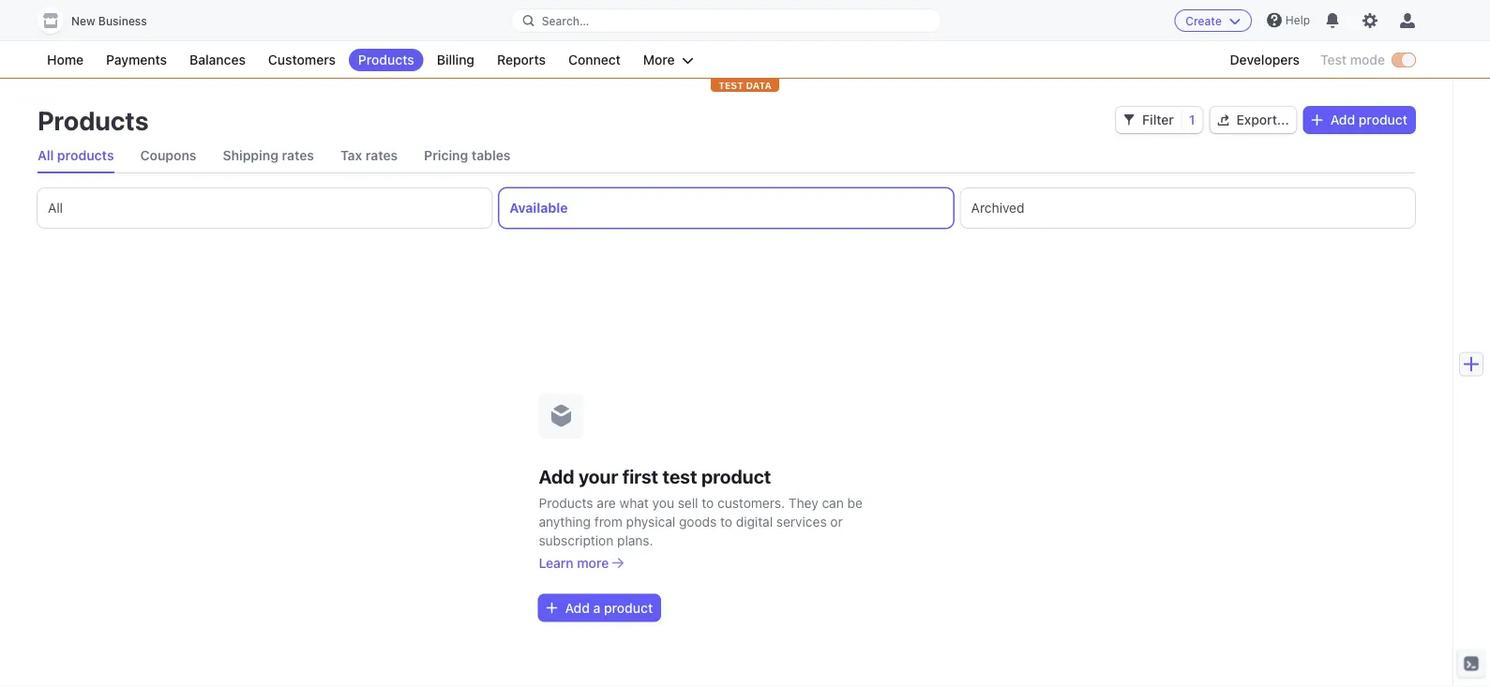 Task type: vqa. For each thing, say whether or not it's contained in the screenshot.
Transactions link
no



Task type: describe. For each thing, give the bounding box(es) containing it.
business
[[98, 15, 147, 28]]

test mode
[[1320, 52, 1385, 68]]

Search… text field
[[512, 9, 941, 32]]

available
[[509, 200, 568, 216]]

tab list containing all
[[38, 188, 1415, 228]]

payments link
[[97, 49, 176, 71]]

create
[[1186, 14, 1222, 27]]

test
[[663, 466, 697, 488]]

shipping rates
[[223, 148, 314, 163]]

learn more
[[539, 555, 609, 571]]

all products link
[[38, 139, 114, 173]]

2 horizontal spatial product
[[1359, 112, 1407, 128]]

test
[[718, 80, 743, 90]]

all products
[[38, 148, 114, 163]]

create button
[[1174, 9, 1252, 32]]

customers.
[[717, 495, 785, 511]]

a
[[593, 600, 600, 616]]

or
[[830, 514, 843, 529]]

you
[[652, 495, 674, 511]]

all for all products
[[38, 148, 54, 163]]

add for add a product
[[565, 600, 590, 616]]

mode
[[1350, 52, 1385, 68]]

connect
[[568, 52, 621, 68]]

products inside products are what you sell to customers. they can be anything from physical goods to digital services or subscription plans.
[[539, 495, 593, 511]]

new
[[71, 15, 95, 28]]

balances
[[189, 52, 246, 68]]

add a product
[[565, 600, 653, 616]]

they
[[788, 495, 818, 511]]

svg image for add a product
[[546, 603, 557, 614]]

billing
[[437, 52, 474, 68]]

sell
[[678, 495, 698, 511]]

customers link
[[259, 49, 345, 71]]

billing link
[[427, 49, 484, 71]]

tax rates link
[[340, 139, 398, 173]]

home link
[[38, 49, 93, 71]]

add your first test product
[[539, 466, 771, 488]]

tax
[[340, 148, 362, 163]]

learn
[[539, 555, 574, 571]]

archived button
[[961, 188, 1415, 228]]

svg image
[[1218, 114, 1229, 126]]

export...
[[1236, 112, 1289, 128]]

1 horizontal spatial svg image
[[1124, 114, 1135, 126]]

developers
[[1230, 52, 1300, 68]]

add for add product
[[1330, 112, 1355, 128]]

1 horizontal spatial product
[[701, 466, 771, 488]]

0 vertical spatial to
[[702, 495, 714, 511]]

test data
[[718, 80, 772, 90]]

coupons
[[140, 148, 196, 163]]

help button
[[1259, 5, 1317, 35]]

rates for shipping rates
[[282, 148, 314, 163]]

2 vertical spatial product
[[604, 600, 653, 616]]

digital
[[736, 514, 773, 529]]



Task type: locate. For each thing, give the bounding box(es) containing it.
all for all
[[48, 200, 63, 216]]

2 vertical spatial add
[[565, 600, 590, 616]]

physical
[[626, 514, 675, 529]]

add left "your"
[[539, 466, 574, 488]]

help
[[1285, 14, 1310, 27]]

add
[[1330, 112, 1355, 128], [539, 466, 574, 488], [565, 600, 590, 616]]

coupons link
[[140, 139, 196, 173]]

1 vertical spatial products
[[38, 105, 149, 135]]

1 horizontal spatial rates
[[365, 148, 398, 163]]

1 vertical spatial add
[[539, 466, 574, 488]]

archived
[[971, 200, 1024, 216]]

tables
[[472, 148, 510, 163]]

to
[[702, 495, 714, 511], [720, 514, 732, 529]]

Search… search field
[[512, 9, 941, 32]]

products inside products link
[[358, 52, 414, 68]]

1
[[1189, 112, 1195, 128]]

new business button
[[38, 8, 166, 34]]

home
[[47, 52, 84, 68]]

new business
[[71, 15, 147, 28]]

test
[[1320, 52, 1347, 68]]

0 horizontal spatial rates
[[282, 148, 314, 163]]

products
[[358, 52, 414, 68], [38, 105, 149, 135], [539, 495, 593, 511]]

add down test
[[1330, 112, 1355, 128]]

product
[[1359, 112, 1407, 128], [701, 466, 771, 488], [604, 600, 653, 616]]

more button
[[634, 49, 703, 71]]

1 vertical spatial tab list
[[38, 188, 1415, 228]]

more
[[643, 52, 675, 68]]

tab list containing all products
[[38, 139, 1415, 173]]

shipping rates link
[[223, 139, 314, 173]]

plans.
[[617, 533, 653, 548]]

rates right shipping
[[282, 148, 314, 163]]

0 vertical spatial products
[[358, 52, 414, 68]]

0 vertical spatial tab list
[[38, 139, 1415, 173]]

shipping
[[223, 148, 278, 163]]

your
[[579, 466, 618, 488]]

goods
[[679, 514, 717, 529]]

0 vertical spatial product
[[1359, 112, 1407, 128]]

product down mode
[[1359, 112, 1407, 128]]

0 vertical spatial all
[[38, 148, 54, 163]]

services
[[776, 514, 827, 529]]

be
[[847, 495, 863, 511]]

2 horizontal spatial products
[[539, 495, 593, 511]]

available button
[[499, 188, 953, 228]]

1 vertical spatial product
[[701, 466, 771, 488]]

data
[[746, 80, 772, 90]]

add a product link
[[539, 595, 660, 621]]

from
[[594, 514, 622, 529]]

product up customers.
[[701, 466, 771, 488]]

export... button
[[1210, 107, 1297, 133]]

add product link
[[1304, 107, 1415, 133]]

rates for tax rates
[[365, 148, 398, 163]]

add for add your first test product
[[539, 466, 574, 488]]

svg image inside add product link
[[1312, 114, 1323, 126]]

svg image left 'filter'
[[1124, 114, 1135, 126]]

2 vertical spatial products
[[539, 495, 593, 511]]

0 horizontal spatial product
[[604, 600, 653, 616]]

subscription
[[539, 533, 614, 548]]

filter
[[1142, 112, 1174, 128]]

2 tab list from the top
[[38, 188, 1415, 228]]

svg image
[[1124, 114, 1135, 126], [1312, 114, 1323, 126], [546, 603, 557, 614]]

0 vertical spatial add
[[1330, 112, 1355, 128]]

1 vertical spatial to
[[720, 514, 732, 529]]

reports link
[[488, 49, 555, 71]]

all button
[[38, 188, 492, 228]]

learn more link
[[539, 554, 624, 572]]

2 horizontal spatial svg image
[[1312, 114, 1323, 126]]

more
[[577, 555, 609, 571]]

rates right tax
[[365, 148, 398, 163]]

balances link
[[180, 49, 255, 71]]

product right a
[[604, 600, 653, 616]]

0 horizontal spatial to
[[702, 495, 714, 511]]

products link
[[349, 49, 424, 71]]

0 horizontal spatial products
[[38, 105, 149, 135]]

customers
[[268, 52, 336, 68]]

developers link
[[1220, 49, 1309, 71]]

1 vertical spatial all
[[48, 200, 63, 216]]

svg image inside add a product link
[[546, 603, 557, 614]]

pricing
[[424, 148, 468, 163]]

reports
[[497, 52, 546, 68]]

1 rates from the left
[[282, 148, 314, 163]]

to right sell
[[702, 495, 714, 511]]

tax rates
[[340, 148, 398, 163]]

1 tab list from the top
[[38, 139, 1415, 173]]

svg image left a
[[546, 603, 557, 614]]

what
[[619, 495, 649, 511]]

svg image left add product
[[1312, 114, 1323, 126]]

1 horizontal spatial to
[[720, 514, 732, 529]]

products up anything
[[539, 495, 593, 511]]

pricing tables
[[424, 148, 510, 163]]

connect link
[[559, 49, 630, 71]]

0 horizontal spatial svg image
[[546, 603, 557, 614]]

products
[[57, 148, 114, 163]]

rates
[[282, 148, 314, 163], [365, 148, 398, 163]]

products are what you sell to customers. they can be anything from physical goods to digital services or subscription plans.
[[539, 495, 863, 548]]

payments
[[106, 52, 167, 68]]

to left digital
[[720, 514, 732, 529]]

all
[[38, 148, 54, 163], [48, 200, 63, 216]]

svg image for add product
[[1312, 114, 1323, 126]]

products up products
[[38, 105, 149, 135]]

are
[[597, 495, 616, 511]]

first
[[622, 466, 658, 488]]

2 rates from the left
[[365, 148, 398, 163]]

anything
[[539, 514, 591, 529]]

all down all products link
[[48, 200, 63, 216]]

search…
[[542, 14, 589, 27]]

all inside button
[[48, 200, 63, 216]]

pricing tables link
[[424, 139, 510, 173]]

products left billing
[[358, 52, 414, 68]]

add left a
[[565, 600, 590, 616]]

1 horizontal spatial products
[[358, 52, 414, 68]]

can
[[822, 495, 844, 511]]

add product
[[1330, 112, 1407, 128]]

all left products
[[38, 148, 54, 163]]

tab list
[[38, 139, 1415, 173], [38, 188, 1415, 228]]



